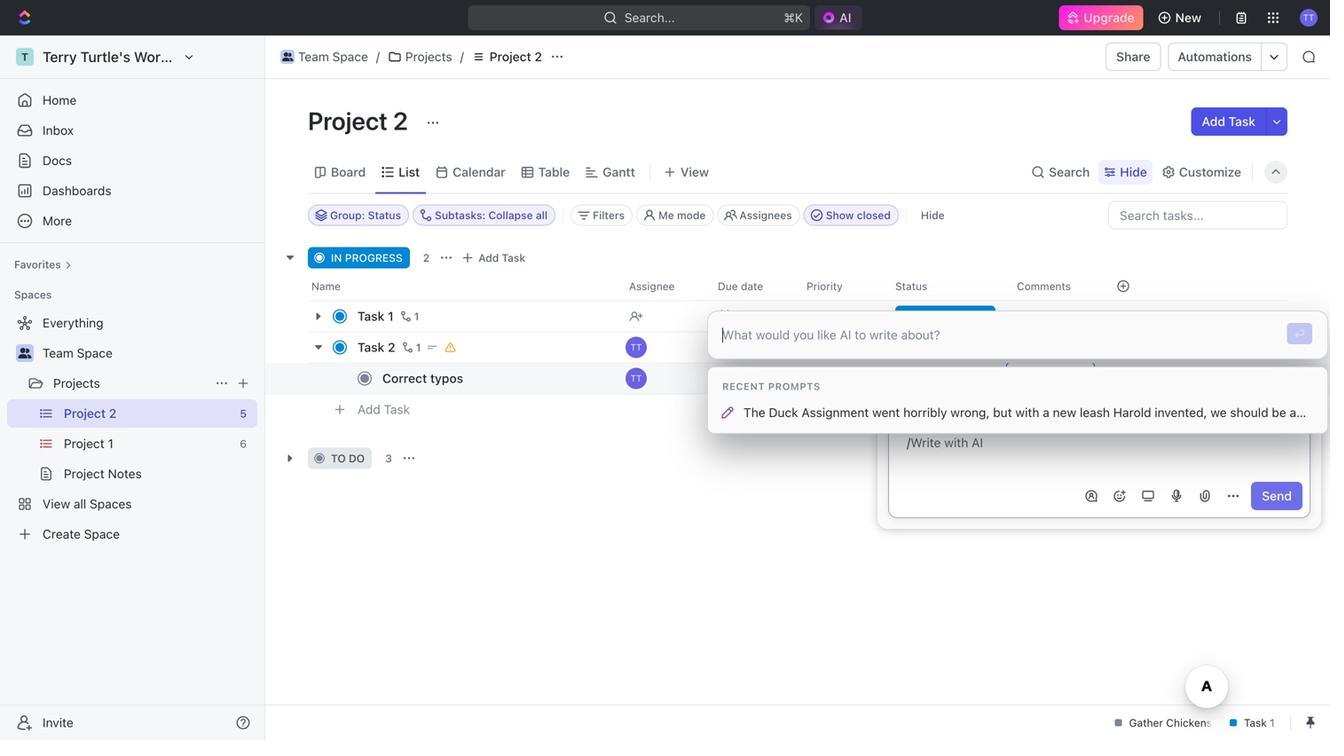 Task type: locate. For each thing, give the bounding box(es) containing it.
assignees
[[740, 209, 792, 221]]

recent prompts
[[722, 381, 821, 392]]

favorites button
[[7, 254, 79, 275]]

to right able
[[1317, 405, 1329, 420]]

0 vertical spatial space
[[332, 49, 368, 64]]

1 horizontal spatial projects
[[405, 49, 452, 64]]

add task button
[[1191, 107, 1266, 136], [457, 247, 533, 268], [350, 399, 417, 420]]

team space link
[[276, 46, 373, 67], [43, 339, 254, 367]]

1 horizontal spatial team space
[[298, 49, 368, 64]]

0 horizontal spatial projects
[[53, 376, 100, 390]]

0 horizontal spatial hide
[[921, 209, 945, 221]]

1 horizontal spatial with
[[1016, 405, 1040, 420]]

projects
[[405, 49, 452, 64], [53, 376, 100, 390]]

1 vertical spatial hide
[[921, 209, 945, 221]]

assignees button
[[717, 205, 800, 226]]

new button
[[1151, 4, 1212, 32]]

but
[[993, 405, 1012, 420]]

the duck assignment went horribly wrong, but with a new leash harold invented, we should be able to button
[[715, 398, 1330, 427]]

1
[[388, 309, 394, 323], [414, 310, 419, 323], [416, 341, 421, 354]]

add task button down calendar
[[457, 247, 533, 268]]

team
[[298, 49, 329, 64], [43, 346, 73, 360]]

we
[[1211, 405, 1227, 420]]

assignment
[[802, 405, 869, 420]]

project 2
[[490, 49, 542, 64], [308, 106, 413, 135]]

1 vertical spatial projects
[[53, 376, 100, 390]]

0 vertical spatial projects link
[[383, 46, 457, 67]]

1 up correct typos
[[416, 341, 421, 354]]

1 horizontal spatial add task
[[479, 252, 525, 264]]

spaces
[[14, 288, 52, 301]]

to left do
[[331, 452, 346, 465]]

1 vertical spatial 1 button
[[399, 339, 424, 356]]

0 horizontal spatial user group image
[[18, 348, 32, 359]]

the
[[744, 405, 766, 420]]

duck
[[769, 405, 798, 420]]

with left ai
[[944, 435, 968, 450]]

customize
[[1179, 165, 1242, 179]]

1 horizontal spatial /
[[460, 49, 464, 64]]

1 horizontal spatial add
[[479, 252, 499, 264]]

0 horizontal spatial with
[[944, 435, 968, 450]]

new
[[1176, 10, 1202, 25]]

1 horizontal spatial team space link
[[276, 46, 373, 67]]

1 vertical spatial team space
[[43, 346, 113, 360]]

1 up task 2
[[388, 309, 394, 323]]

horribly
[[903, 405, 947, 420]]

harold
[[1114, 405, 1151, 420]]

2 horizontal spatial /
[[907, 435, 911, 450]]

1 vertical spatial with
[[944, 435, 968, 450]]

0 horizontal spatial add task
[[358, 402, 410, 417]]

1 vertical spatial project 2
[[308, 106, 413, 135]]

with
[[1016, 405, 1040, 420], [944, 435, 968, 450]]

docs link
[[7, 146, 257, 175]]

project
[[490, 49, 531, 64], [308, 106, 388, 135]]

2 horizontal spatial add
[[1202, 114, 1226, 129]]

1 right task 1
[[414, 310, 419, 323]]

2 vertical spatial add
[[358, 402, 381, 417]]

prompts
[[768, 381, 821, 392]]

upgrade
[[1084, 10, 1135, 25]]

add task button down correct
[[350, 399, 417, 420]]

1 button right task 1
[[397, 307, 422, 325]]

table link
[[535, 160, 570, 185]]

0 horizontal spatial project 2
[[308, 106, 413, 135]]

add up do
[[358, 402, 381, 417]]

0 vertical spatial project
[[490, 49, 531, 64]]

board
[[331, 165, 366, 179]]

1 vertical spatial to
[[331, 452, 346, 465]]

1 vertical spatial user group image
[[18, 348, 32, 359]]

0 vertical spatial team space
[[298, 49, 368, 64]]

add down calendar link
[[479, 252, 499, 264]]

add task button up "customize"
[[1191, 107, 1266, 136]]

⌘k
[[784, 10, 803, 25]]

0 vertical spatial projects
[[405, 49, 452, 64]]

2 vertical spatial add task
[[358, 402, 410, 417]]

search button
[[1026, 160, 1095, 185]]

0 horizontal spatial team space link
[[43, 339, 254, 367]]

ai
[[972, 435, 983, 450]]

1 vertical spatial projects link
[[53, 369, 208, 398]]

0 horizontal spatial team space
[[43, 346, 113, 360]]

0 horizontal spatial space
[[77, 346, 113, 360]]

2 horizontal spatial add task button
[[1191, 107, 1266, 136]]

0 vertical spatial project 2
[[490, 49, 542, 64]]

able
[[1290, 405, 1314, 420]]

to
[[1317, 405, 1329, 420], [331, 452, 346, 465]]

user group image
[[282, 52, 293, 61], [18, 348, 32, 359]]

send button
[[1251, 482, 1303, 510]]

0 vertical spatial team space link
[[276, 46, 373, 67]]

0 vertical spatial with
[[1016, 405, 1040, 420]]

0 vertical spatial add task
[[1202, 114, 1256, 129]]

team space
[[298, 49, 368, 64], [43, 346, 113, 360]]

2 vertical spatial add task button
[[350, 399, 417, 420]]

add up "customize"
[[1202, 114, 1226, 129]]

automations button
[[1169, 43, 1261, 70]]

0 horizontal spatial team
[[43, 346, 73, 360]]

automations
[[1178, 49, 1252, 64]]

0 vertical spatial add
[[1202, 114, 1226, 129]]

project 2 link
[[467, 46, 547, 67]]

/
[[376, 49, 380, 64], [460, 49, 464, 64], [907, 435, 911, 450]]

invite
[[43, 715, 73, 730]]

tree
[[7, 309, 257, 548]]

1 horizontal spatial project 2
[[490, 49, 542, 64]]

with inside button
[[1016, 405, 1040, 420]]

1 horizontal spatial space
[[332, 49, 368, 64]]

0 vertical spatial add task button
[[1191, 107, 1266, 136]]

0 horizontal spatial /
[[376, 49, 380, 64]]

task 2
[[358, 340, 395, 355]]

search
[[1049, 165, 1090, 179]]

3
[[385, 452, 392, 465]]

1 horizontal spatial team
[[298, 49, 329, 64]]

0 vertical spatial user group image
[[282, 52, 293, 61]]

tree containing team space
[[7, 309, 257, 548]]

1 horizontal spatial to
[[1317, 405, 1329, 420]]

task 1
[[358, 309, 394, 323]]

table
[[538, 165, 570, 179]]

home
[[43, 93, 77, 107]]

1 vertical spatial space
[[77, 346, 113, 360]]

2
[[535, 49, 542, 64], [393, 106, 408, 135], [423, 252, 430, 264], [388, 340, 395, 355]]

wrong,
[[951, 405, 990, 420]]

calendar
[[453, 165, 506, 179]]

0 vertical spatial 1 button
[[397, 307, 422, 325]]

dashboards
[[43, 183, 111, 198]]

0 vertical spatial to
[[1317, 405, 1329, 420]]

with left a
[[1016, 405, 1040, 420]]

to inside button
[[1317, 405, 1329, 420]]

home link
[[7, 86, 257, 114]]

1 vertical spatial team
[[43, 346, 73, 360]]

add
[[1202, 114, 1226, 129], [479, 252, 499, 264], [358, 402, 381, 417]]

1 vertical spatial add
[[479, 252, 499, 264]]

hide inside button
[[921, 209, 945, 221]]

0 horizontal spatial add task button
[[350, 399, 417, 420]]

hide button
[[914, 205, 952, 226]]

sidebar navigation
[[0, 35, 265, 740]]

1 button up correct
[[399, 339, 424, 356]]

new
[[1053, 405, 1077, 420]]

list link
[[395, 160, 420, 185]]

add task
[[1202, 114, 1256, 129], [479, 252, 525, 264], [358, 402, 410, 417]]

1 button for 1
[[397, 307, 422, 325]]

task
[[1229, 114, 1256, 129], [502, 252, 525, 264], [358, 309, 385, 323], [358, 340, 385, 355], [384, 402, 410, 417]]

0 vertical spatial hide
[[1120, 165, 1147, 179]]

projects link
[[383, 46, 457, 67], [53, 369, 208, 398]]

1 vertical spatial team space link
[[43, 339, 254, 367]]

share
[[1116, 49, 1150, 64]]

1 button
[[397, 307, 422, 325], [399, 339, 424, 356]]

hide
[[1120, 165, 1147, 179], [921, 209, 945, 221]]

1 vertical spatial add task button
[[457, 247, 533, 268]]

a
[[1043, 405, 1050, 420]]

space
[[332, 49, 368, 64], [77, 346, 113, 360]]

1 horizontal spatial hide
[[1120, 165, 1147, 179]]

team space inside the sidebar navigation
[[43, 346, 113, 360]]

1 vertical spatial project
[[308, 106, 388, 135]]

Search tasks... text field
[[1109, 202, 1287, 229]]

⏎ button
[[1287, 323, 1313, 344]]

leash
[[1080, 405, 1110, 420]]



Task type: describe. For each thing, give the bounding box(es) containing it.
upgrade link
[[1059, 5, 1144, 30]]

board link
[[327, 160, 366, 185]]

favorites
[[14, 258, 61, 271]]

should
[[1230, 405, 1269, 420]]

in progress
[[331, 252, 403, 264]]

projects inside the sidebar navigation
[[53, 376, 100, 390]]

recent
[[722, 381, 765, 392]]

invented,
[[1155, 405, 1207, 420]]

What would you like AI to write about? text field
[[722, 326, 1271, 344]]

1 for task 1
[[414, 310, 419, 323]]

be
[[1272, 405, 1286, 420]]

0 vertical spatial team
[[298, 49, 329, 64]]

dashboards link
[[7, 177, 257, 205]]

calendar link
[[449, 160, 506, 185]]

1 horizontal spatial project
[[490, 49, 531, 64]]

project 2 inside project 2 link
[[490, 49, 542, 64]]

gantt link
[[599, 160, 635, 185]]

0 horizontal spatial project
[[308, 106, 388, 135]]

⏎
[[1294, 327, 1305, 340]]

docs
[[43, 153, 72, 168]]

progress
[[345, 252, 403, 264]]

2 horizontal spatial add task
[[1202, 114, 1256, 129]]

gantt
[[603, 165, 635, 179]]

0 horizontal spatial projects link
[[53, 369, 208, 398]]

0 horizontal spatial add
[[358, 402, 381, 417]]

share button
[[1106, 43, 1161, 71]]

do
[[349, 452, 365, 465]]

user group image inside the sidebar navigation
[[18, 348, 32, 359]]

customize button
[[1156, 160, 1247, 185]]

went
[[872, 405, 900, 420]]

correct
[[382, 371, 427, 386]]

search...
[[625, 10, 675, 25]]

tree inside the sidebar navigation
[[7, 309, 257, 548]]

the duck assignment went horribly wrong, but with a new leash harold invented, we should be able to 
[[744, 405, 1330, 420]]

in
[[331, 252, 342, 264]]

1 vertical spatial add task
[[479, 252, 525, 264]]

/ write with ai
[[907, 435, 983, 450]]

team inside the sidebar navigation
[[43, 346, 73, 360]]

list
[[399, 165, 420, 179]]

0 horizontal spatial to
[[331, 452, 346, 465]]

hide inside dropdown button
[[1120, 165, 1147, 179]]

correct typos link
[[378, 366, 615, 391]]

send
[[1262, 489, 1292, 503]]

inbox link
[[7, 116, 257, 145]]

inbox
[[43, 123, 74, 138]]

1 horizontal spatial user group image
[[282, 52, 293, 61]]

1 for task 2
[[416, 341, 421, 354]]

to do
[[331, 452, 365, 465]]

1 horizontal spatial projects link
[[383, 46, 457, 67]]

1 horizontal spatial add task button
[[457, 247, 533, 268]]

space inside the sidebar navigation
[[77, 346, 113, 360]]

write
[[911, 435, 941, 450]]

1 button for 2
[[399, 339, 424, 356]]

typos
[[430, 371, 463, 386]]

hide button
[[1099, 160, 1153, 185]]

correct typos
[[382, 371, 463, 386]]



Task type: vqa. For each thing, say whether or not it's contained in the screenshot.
The ⌘K
yes



